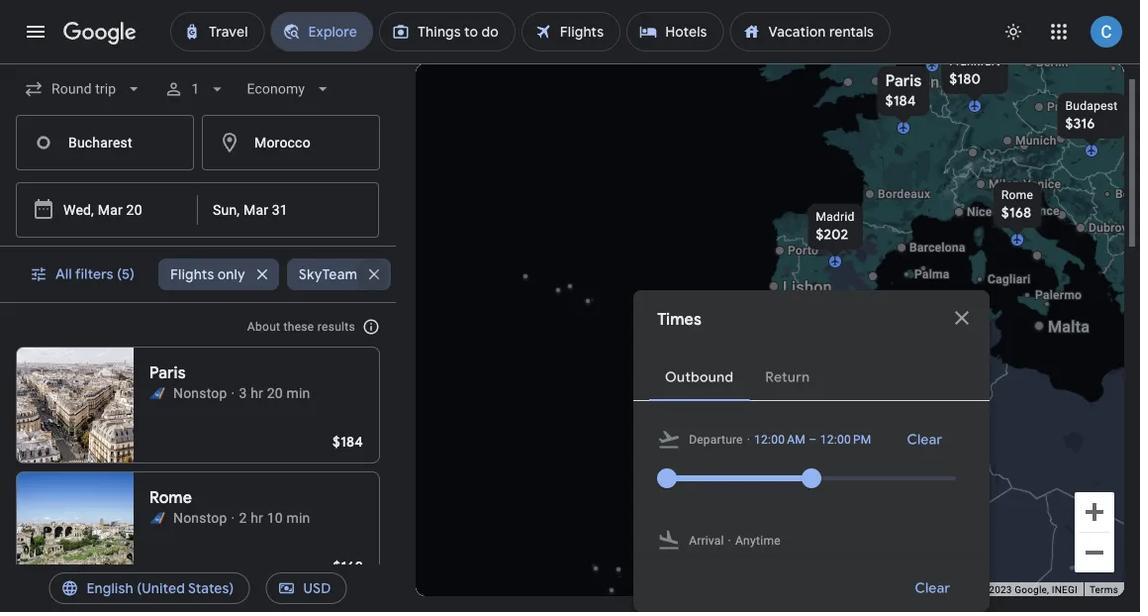Task type: vqa. For each thing, say whether or not it's contained in the screenshot.
Add to the top
no



Task type: describe. For each thing, give the bounding box(es) containing it.
flights
[[170, 265, 214, 283]]

paris $184
[[886, 71, 922, 110]]

states)
[[188, 579, 234, 597]]

$202
[[816, 226, 849, 244]]

Departure text field
[[63, 183, 154, 237]]

$180
[[950, 70, 981, 88]]

–
[[809, 433, 818, 447]]

316 US dollars text field
[[1066, 115, 1096, 133]]

usd button
[[266, 565, 347, 612]]

0 vertical spatial clear
[[908, 431, 943, 449]]

1 vertical spatial clear
[[916, 579, 951, 597]]

12:00 am – 12:00 pm
[[755, 433, 872, 447]]

Where to? text field
[[202, 115, 380, 170]]

10
[[267, 510, 283, 526]]

$184 inside paris $184
[[886, 92, 917, 110]]

main menu image
[[24, 20, 48, 44]]

$316
[[1066, 115, 1096, 133]]

malta
[[1049, 317, 1091, 336]]

1 vertical spatial $184
[[333, 433, 363, 451]]

all filters (5)
[[55, 265, 135, 283]]

©2023
[[982, 584, 1013, 596]]

krakó
[[1110, 100, 1141, 114]]

rome $168
[[1002, 188, 1034, 222]]

venice
[[1024, 177, 1062, 191]]

budapest
[[1066, 99, 1119, 113]]

filters
[[75, 265, 114, 283]]

nice
[[968, 205, 993, 219]]

about these results
[[247, 320, 356, 334]]

filters form
[[0, 63, 396, 247]]

tarom image for paris
[[150, 385, 165, 401]]

paris for paris
[[150, 363, 186, 383]]

168 US dollars text field
[[333, 558, 363, 575]]

google,
[[1015, 584, 1050, 596]]

1 button
[[156, 65, 235, 113]]

change appearance image
[[990, 8, 1038, 55]]

berlin
[[1037, 55, 1069, 69]]

shortcuts
[[882, 584, 924, 596]]

english (united states) button
[[49, 565, 250, 612]]

1
[[191, 81, 199, 97]]

keyboard
[[838, 584, 879, 596]]

rome for rome $168
[[1002, 188, 1034, 202]]

168 US dollars text field
[[1002, 204, 1032, 222]]

 image for 2
[[231, 508, 235, 528]]

only
[[218, 265, 245, 283]]

departure
[[689, 433, 743, 447]]

data
[[959, 584, 979, 596]]

prague
[[1048, 100, 1087, 114]]

180 US dollars text field
[[950, 70, 981, 88]]

london
[[885, 73, 940, 92]]

usd
[[304, 579, 331, 597]]

map data ©2023 google, inegi
[[936, 584, 1078, 596]]

keyboard shortcuts button
[[838, 583, 924, 597]]

2 hr 10 min
[[239, 510, 310, 526]]

3 hr 20 min
[[239, 385, 310, 401]]

english
[[87, 579, 133, 597]]

tenerife
[[698, 421, 744, 435]]

arrival
[[689, 534, 725, 548]]

0 vertical spatial clear button
[[884, 424, 967, 456]]

anytime
[[736, 534, 781, 548]]

12:00 am
[[755, 433, 806, 447]]

porto
[[788, 244, 819, 257]]

terms link
[[1090, 584, 1119, 596]]

milan
[[989, 177, 1020, 191]]

184 US dollars text field
[[333, 433, 363, 451]]

skyteam
[[299, 265, 358, 283]]



Task type: locate. For each thing, give the bounding box(es) containing it.
all
[[55, 265, 72, 283]]

nonstop left 3
[[173, 385, 227, 401]]

0 horizontal spatial  image
[[231, 508, 235, 528]]

madrid $202
[[816, 210, 855, 244]]

budapest $316
[[1066, 99, 1119, 133]]

paris
[[886, 71, 922, 91], [150, 363, 186, 383]]

1 horizontal spatial $168
[[1002, 204, 1032, 222]]

clear
[[908, 431, 943, 449], [916, 579, 951, 597]]

rome
[[1002, 188, 1034, 202], [150, 488, 192, 508]]

terms
[[1090, 584, 1119, 596]]

1 nonstop from the top
[[173, 385, 227, 401]]

0 vertical spatial hr
[[251, 385, 263, 401]]

2 hr from the top
[[251, 510, 263, 526]]

flights only button
[[159, 251, 279, 298]]

1 vertical spatial  image
[[231, 508, 235, 528]]

inegi
[[1053, 584, 1078, 596]]

3
[[239, 385, 247, 401]]

 image
[[231, 383, 235, 403]]

1 vertical spatial tarom image
[[150, 510, 165, 526]]

0 horizontal spatial paris
[[150, 363, 186, 383]]

next image
[[349, 251, 396, 298]]

1 vertical spatial hr
[[251, 510, 263, 526]]

hr for paris
[[251, 385, 263, 401]]

map
[[936, 584, 956, 596]]

 image right tenerife
[[747, 430, 751, 450]]

munich
[[1016, 134, 1057, 148]]

$168 inside the rome $168
[[1002, 204, 1032, 222]]

1 horizontal spatial  image
[[747, 430, 751, 450]]

clear button
[[884, 424, 967, 456], [892, 565, 975, 612]]

1 vertical spatial rome
[[150, 488, 192, 508]]

paris inside map region
[[886, 71, 922, 91]]

12:00 pm
[[821, 433, 872, 447]]

1 horizontal spatial paris
[[886, 71, 922, 91]]

barcelona
[[910, 241, 966, 255]]

madrid
[[816, 210, 855, 224]]

1 min from the top
[[287, 385, 310, 401]]

$168
[[1002, 204, 1032, 222], [333, 558, 363, 575]]

(5)
[[117, 265, 135, 283]]

frankfurt
[[950, 54, 1001, 68]]

clear right 12:00 pm
[[908, 431, 943, 449]]

english (united states)
[[87, 579, 234, 597]]

20
[[267, 385, 283, 401]]

(united
[[137, 579, 185, 597]]

hr right 2
[[251, 510, 263, 526]]

florence
[[1012, 204, 1061, 218]]

min right 10
[[287, 510, 310, 526]]

202 US dollars text field
[[816, 226, 849, 244]]

war
[[1122, 61, 1141, 75]]

min
[[287, 385, 310, 401], [287, 510, 310, 526]]

hr right 3
[[251, 385, 263, 401]]

times
[[658, 309, 702, 330]]

1 horizontal spatial $184
[[886, 92, 917, 110]]

dubrovnik
[[1089, 221, 1141, 235]]

nonstop for paris
[[173, 385, 227, 401]]

rome inside map region
[[1002, 188, 1034, 202]]

min for rome
[[287, 510, 310, 526]]

clear left data
[[916, 579, 951, 597]]

1 vertical spatial paris
[[150, 363, 186, 383]]

hr
[[251, 385, 263, 401], [251, 510, 263, 526]]

0 vertical spatial $184
[[886, 92, 917, 110]]

None field
[[16, 71, 152, 107], [239, 71, 341, 107], [16, 71, 152, 107], [239, 71, 341, 107]]

tarom image up english (united states)
[[150, 510, 165, 526]]

0 vertical spatial rome
[[1002, 188, 1034, 202]]

0 vertical spatial $168
[[1002, 204, 1032, 222]]

cagliari
[[988, 272, 1031, 286]]

marrakesh
[[795, 377, 855, 391]]

1 vertical spatial $168
[[333, 558, 363, 575]]

0 vertical spatial paris
[[886, 71, 922, 91]]

these
[[284, 320, 314, 334]]

1 vertical spatial nonstop
[[173, 510, 227, 526]]

hr for rome
[[251, 510, 263, 526]]

tarom image for rome
[[150, 510, 165, 526]]

 image left 2
[[231, 508, 235, 528]]

Return text field
[[213, 183, 312, 237]]

palermo
[[1036, 288, 1083, 302]]

0 vertical spatial  image
[[747, 430, 751, 450]]

rome for rome
[[150, 488, 192, 508]]

tarom image
[[150, 385, 165, 401], [150, 510, 165, 526]]

skyteam button
[[287, 251, 391, 298]]

nonstop for rome
[[173, 510, 227, 526]]

None text field
[[16, 115, 194, 170]]

$184
[[886, 92, 917, 110], [333, 433, 363, 451]]

close dialog image
[[951, 306, 975, 330]]

1 horizontal spatial rome
[[1002, 188, 1034, 202]]

rome up (united
[[150, 488, 192, 508]]

 image for 12:00 am
[[747, 430, 751, 450]]

belg
[[1116, 187, 1141, 201]]

about these results image
[[348, 303, 395, 351]]

loading results progress bar
[[0, 63, 1141, 67]]

1 vertical spatial clear button
[[892, 565, 975, 612]]

madeira
[[694, 362, 740, 376]]

min for paris
[[287, 385, 310, 401]]

2 tarom image from the top
[[150, 510, 165, 526]]

min right 20
[[287, 385, 310, 401]]

184 US dollars text field
[[886, 92, 917, 110]]

about
[[247, 320, 281, 334]]

2 nonstop from the top
[[173, 510, 227, 526]]

0 horizontal spatial rome
[[150, 488, 192, 508]]

nonstop
[[173, 385, 227, 401], [173, 510, 227, 526]]

bordeaux
[[878, 187, 931, 201]]

nonstop left 2
[[173, 510, 227, 526]]

1 tarom image from the top
[[150, 385, 165, 401]]

tarom image left 3
[[150, 385, 165, 401]]

rome up 168 us dollars text box
[[1002, 188, 1034, 202]]

paris for paris $184
[[886, 71, 922, 91]]

all filters (5) button
[[18, 251, 151, 298]]

frankfurt $180
[[950, 54, 1001, 88]]

0 vertical spatial nonstop
[[173, 385, 227, 401]]

lisbon
[[783, 278, 833, 297]]

0 vertical spatial tarom image
[[150, 385, 165, 401]]

1 hr from the top
[[251, 385, 263, 401]]

0 horizontal spatial $168
[[333, 558, 363, 575]]

2
[[239, 510, 247, 526]]

results
[[318, 320, 356, 334]]

map region
[[370, 0, 1141, 612]]

0 vertical spatial min
[[287, 385, 310, 401]]

1 vertical spatial min
[[287, 510, 310, 526]]

palma
[[915, 267, 950, 281]]

2 min from the top
[[287, 510, 310, 526]]

flights only
[[170, 265, 245, 283]]

keyboard shortcuts
[[838, 584, 924, 596]]

 image
[[747, 430, 751, 450], [231, 508, 235, 528]]

0 horizontal spatial $184
[[333, 433, 363, 451]]



